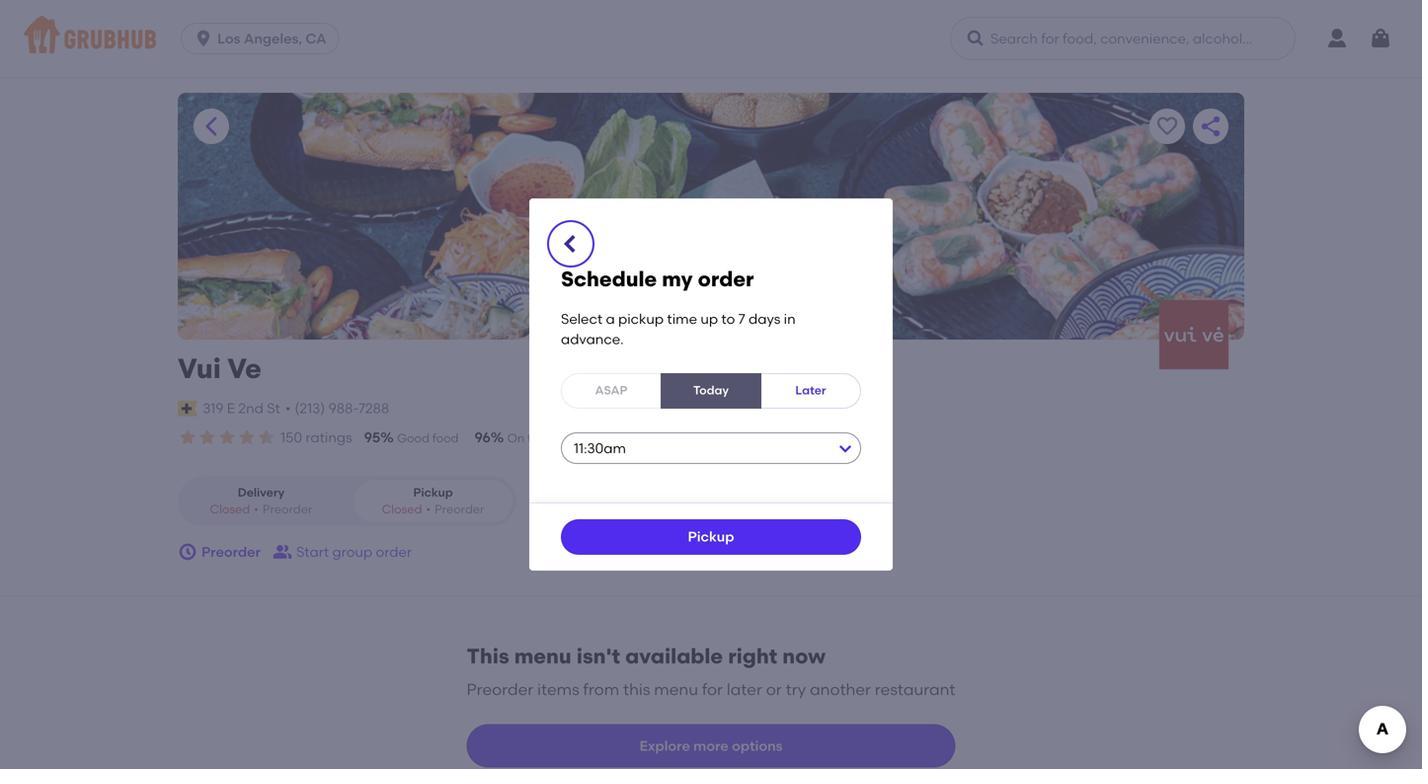 Task type: vqa. For each thing, say whether or not it's contained in the screenshot.
• related to Delivery Closed • Preorder
yes



Task type: locate. For each thing, give the bounding box(es) containing it.
later button
[[761, 373, 862, 409]]

vui ve logo image
[[1160, 300, 1229, 370]]

a
[[606, 311, 615, 328]]

e
[[227, 400, 235, 417]]

closed up start group order
[[382, 503, 422, 517]]

start group order button
[[273, 535, 412, 570]]

svg image left los on the left of page
[[194, 29, 214, 48]]

svg image inside los angeles, ca button
[[194, 29, 214, 48]]

988-
[[329, 400, 359, 417]]

explore more options button
[[467, 725, 956, 768]]

isn't
[[577, 644, 621, 669]]

good food
[[397, 431, 459, 446]]

food
[[433, 431, 459, 446]]

0 horizontal spatial time
[[528, 431, 554, 446]]

schedule my order
[[561, 267, 754, 292]]

order
[[698, 267, 754, 292], [697, 431, 728, 446], [376, 544, 412, 561]]

0 horizontal spatial menu
[[514, 644, 572, 669]]

• down delivery
[[254, 503, 259, 517]]

0 horizontal spatial pickup
[[413, 485, 453, 500]]

• for delivery closed • preorder
[[254, 503, 259, 517]]

preorder down delivery
[[263, 503, 313, 517]]

• (213) 988-7288
[[285, 400, 389, 417]]

96
[[475, 429, 491, 446]]

svg image inside preorder button
[[178, 543, 198, 562]]

• right st
[[285, 400, 291, 417]]

0 vertical spatial menu
[[514, 644, 572, 669]]

asap button
[[561, 373, 662, 409]]

2 horizontal spatial •
[[426, 503, 431, 517]]

svg image for los angeles, ca
[[194, 29, 214, 48]]

order right correct
[[697, 431, 728, 446]]

time left up
[[667, 311, 698, 328]]

preorder down food at bottom
[[435, 503, 485, 517]]

pickup closed • preorder
[[382, 485, 485, 517]]

(213) 988-7288 button
[[295, 399, 389, 419]]

0 vertical spatial svg image
[[194, 29, 214, 48]]

1 closed from the left
[[210, 503, 250, 517]]

pickup button
[[561, 520, 862, 555]]

95
[[364, 429, 381, 446]]

0 horizontal spatial •
[[254, 503, 259, 517]]

option group
[[178, 477, 517, 527]]

menu up items
[[514, 644, 572, 669]]

pickup inside pickup closed • preorder
[[413, 485, 453, 500]]

items
[[538, 680, 580, 700]]

• inside pickup closed • preorder
[[426, 503, 431, 517]]

option group containing delivery closed • preorder
[[178, 477, 517, 527]]

delivery
[[556, 431, 601, 446]]

order inside start group order button
[[376, 544, 412, 561]]

star icon image
[[178, 428, 198, 448], [198, 428, 217, 448], [217, 428, 237, 448], [237, 428, 257, 448], [257, 428, 277, 448], [257, 428, 277, 448]]

closed inside delivery closed • preorder
[[210, 503, 250, 517]]

pickup inside button
[[688, 529, 735, 546]]

svg image for preorder
[[178, 543, 198, 562]]

1 horizontal spatial pickup
[[688, 529, 735, 546]]

options
[[732, 738, 783, 755]]

main navigation navigation
[[0, 0, 1423, 77]]

subscription pass image
[[178, 401, 198, 417]]

7
[[739, 311, 746, 328]]

group
[[333, 544, 373, 561]]

vui
[[178, 352, 221, 385]]

•
[[285, 400, 291, 417], [254, 503, 259, 517], [426, 503, 431, 517]]

• down good food
[[426, 503, 431, 517]]

0 vertical spatial order
[[698, 267, 754, 292]]

(213)
[[295, 400, 325, 417]]

later
[[727, 680, 763, 700]]

1 horizontal spatial svg image
[[1369, 27, 1393, 50]]

1 horizontal spatial menu
[[654, 680, 699, 700]]

0 vertical spatial pickup
[[413, 485, 453, 500]]

order up to
[[698, 267, 754, 292]]

preorder left people icon
[[202, 544, 261, 561]]

pickup
[[413, 485, 453, 500], [688, 529, 735, 546]]

pickup for pickup closed • preorder
[[413, 485, 453, 500]]

svg image
[[1369, 27, 1393, 50], [966, 29, 986, 48]]

order for start group order
[[376, 544, 412, 561]]

this menu isn't available right now
[[467, 644, 826, 669]]

preorder items from this menu for later or try another restaurant
[[467, 680, 956, 700]]

explore
[[640, 738, 690, 755]]

menu
[[514, 644, 572, 669], [654, 680, 699, 700]]

0 vertical spatial time
[[667, 311, 698, 328]]

order right group
[[376, 544, 412, 561]]

svg image
[[194, 29, 214, 48], [559, 232, 583, 256], [178, 543, 198, 562]]

• inside delivery closed • preorder
[[254, 503, 259, 517]]

now
[[783, 644, 826, 669]]

start group order
[[296, 544, 412, 561]]

1 vertical spatial order
[[697, 431, 728, 446]]

2 vertical spatial svg image
[[178, 543, 198, 562]]

preorder down this
[[467, 680, 534, 700]]

save this restaurant button
[[1150, 109, 1186, 144]]

ca
[[306, 30, 327, 47]]

days
[[749, 311, 781, 328]]

2 vertical spatial order
[[376, 544, 412, 561]]

319
[[203, 400, 224, 417]]

time right on
[[528, 431, 554, 446]]

on
[[508, 431, 525, 446]]

up
[[701, 311, 718, 328]]

svg image up schedule
[[559, 232, 583, 256]]

ratings
[[306, 429, 352, 446]]

2 closed from the left
[[382, 503, 422, 517]]

closed down delivery
[[210, 503, 250, 517]]

preorder inside pickup closed • preorder
[[435, 503, 485, 517]]

preorder
[[263, 503, 313, 517], [435, 503, 485, 517], [202, 544, 261, 561], [467, 680, 534, 700]]

1 vertical spatial pickup
[[688, 529, 735, 546]]

menu down available
[[654, 680, 699, 700]]

this
[[623, 680, 651, 700]]

start
[[296, 544, 329, 561]]

time
[[667, 311, 698, 328], [528, 431, 554, 446]]

save this restaurant image
[[1156, 115, 1180, 138]]

svg image left people icon
[[178, 543, 198, 562]]

7288
[[359, 400, 389, 417]]

1 horizontal spatial closed
[[382, 503, 422, 517]]

1 vertical spatial time
[[528, 431, 554, 446]]

or
[[767, 680, 782, 700]]

1 vertical spatial menu
[[654, 680, 699, 700]]

0 horizontal spatial closed
[[210, 503, 250, 517]]

1 horizontal spatial time
[[667, 311, 698, 328]]

pickup for pickup
[[688, 529, 735, 546]]

closed inside pickup closed • preorder
[[382, 503, 422, 517]]

closed
[[210, 503, 250, 517], [382, 503, 422, 517]]



Task type: describe. For each thing, give the bounding box(es) containing it.
right
[[728, 644, 778, 669]]

• for pickup closed • preorder
[[426, 503, 431, 517]]

select a pickup time up to 7 days in advance.
[[561, 311, 796, 348]]

st
[[267, 400, 280, 417]]

my
[[662, 267, 693, 292]]

preorder inside delivery closed • preorder
[[263, 503, 313, 517]]

later
[[796, 383, 827, 398]]

today
[[694, 383, 729, 398]]

restaurant
[[875, 680, 956, 700]]

vui ve
[[178, 352, 262, 385]]

los
[[217, 30, 241, 47]]

closed for pickup
[[382, 503, 422, 517]]

93
[[617, 429, 633, 446]]

0 horizontal spatial svg image
[[966, 29, 986, 48]]

correct order
[[650, 431, 728, 446]]

319 e 2nd st
[[203, 400, 280, 417]]

1 horizontal spatial •
[[285, 400, 291, 417]]

preorder inside preorder button
[[202, 544, 261, 561]]

share icon image
[[1200, 115, 1223, 138]]

closed for delivery
[[210, 503, 250, 517]]

asap
[[595, 383, 628, 398]]

select
[[561, 311, 603, 328]]

time inside select a pickup time up to 7 days in advance.
[[667, 311, 698, 328]]

preorder button
[[178, 535, 261, 570]]

for
[[702, 680, 723, 700]]

delivery
[[238, 485, 285, 500]]

try
[[786, 680, 806, 700]]

150
[[281, 429, 302, 446]]

today button
[[661, 373, 762, 409]]

this
[[467, 644, 509, 669]]

los angeles, ca
[[217, 30, 327, 47]]

good
[[397, 431, 430, 446]]

another
[[810, 680, 871, 700]]

los angeles, ca button
[[181, 23, 347, 54]]

caret left icon image
[[200, 115, 223, 138]]

150 ratings
[[281, 429, 352, 446]]

delivery closed • preorder
[[210, 485, 313, 517]]

319 e 2nd st button
[[202, 398, 281, 420]]

1 vertical spatial svg image
[[559, 232, 583, 256]]

correct
[[650, 431, 694, 446]]

pickup
[[619, 311, 664, 328]]

in
[[784, 311, 796, 328]]

order for schedule my order
[[698, 267, 754, 292]]

explore more options
[[640, 738, 783, 755]]

on time delivery
[[508, 431, 601, 446]]

schedule
[[561, 267, 657, 292]]

to
[[722, 311, 735, 328]]

ve
[[228, 352, 262, 385]]

from
[[583, 680, 620, 700]]

advance.
[[561, 331, 624, 348]]

available
[[626, 644, 723, 669]]

2nd
[[238, 400, 264, 417]]

angeles,
[[244, 30, 302, 47]]

more
[[694, 738, 729, 755]]

people icon image
[[273, 543, 292, 562]]



